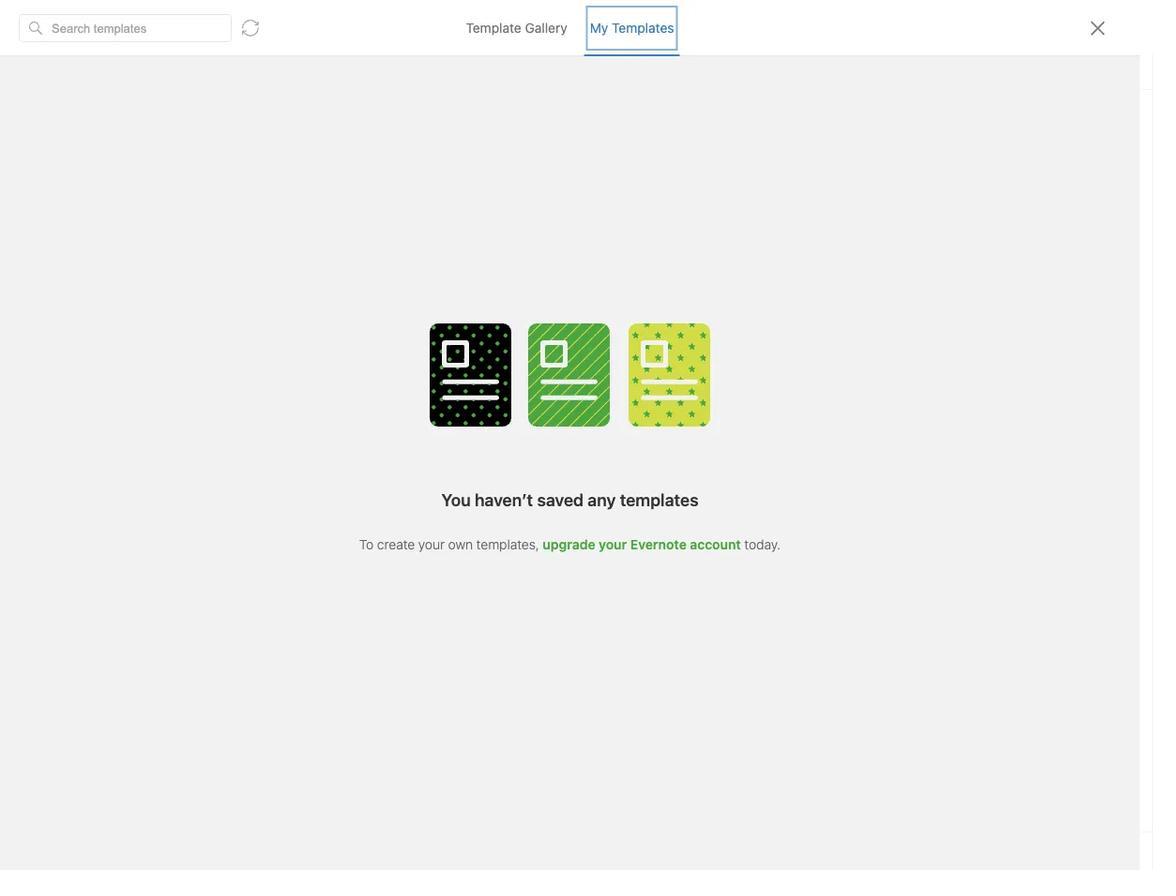 Task type: describe. For each thing, give the bounding box(es) containing it.
insert image
[[237, 53, 266, 79]]

share
[[1056, 15, 1092, 30]]

saved
[[1105, 845, 1138, 859]]

Note Editor text field
[[0, 0, 1153, 871]]

Search text field
[[24, 54, 201, 88]]

note window element
[[0, 0, 1153, 871]]

changes
[[1053, 845, 1102, 859]]

font size image
[[689, 53, 736, 79]]

font family image
[[597, 53, 684, 79]]

font color image
[[740, 53, 787, 79]]

more image
[[1052, 53, 1110, 79]]



Task type: vqa. For each thing, say whether or not it's contained in the screenshot.
"Share"
yes



Task type: locate. For each thing, give the bounding box(es) containing it.
highlight image
[[877, 53, 922, 79]]

None search field
[[24, 54, 201, 88]]

share button
[[1040, 8, 1108, 38]]

all changes saved
[[1036, 845, 1138, 859]]

all
[[1036, 845, 1050, 859]]

settings image
[[191, 15, 214, 38]]

heading level image
[[495, 53, 592, 79]]

expand note image
[[238, 11, 261, 34]]



